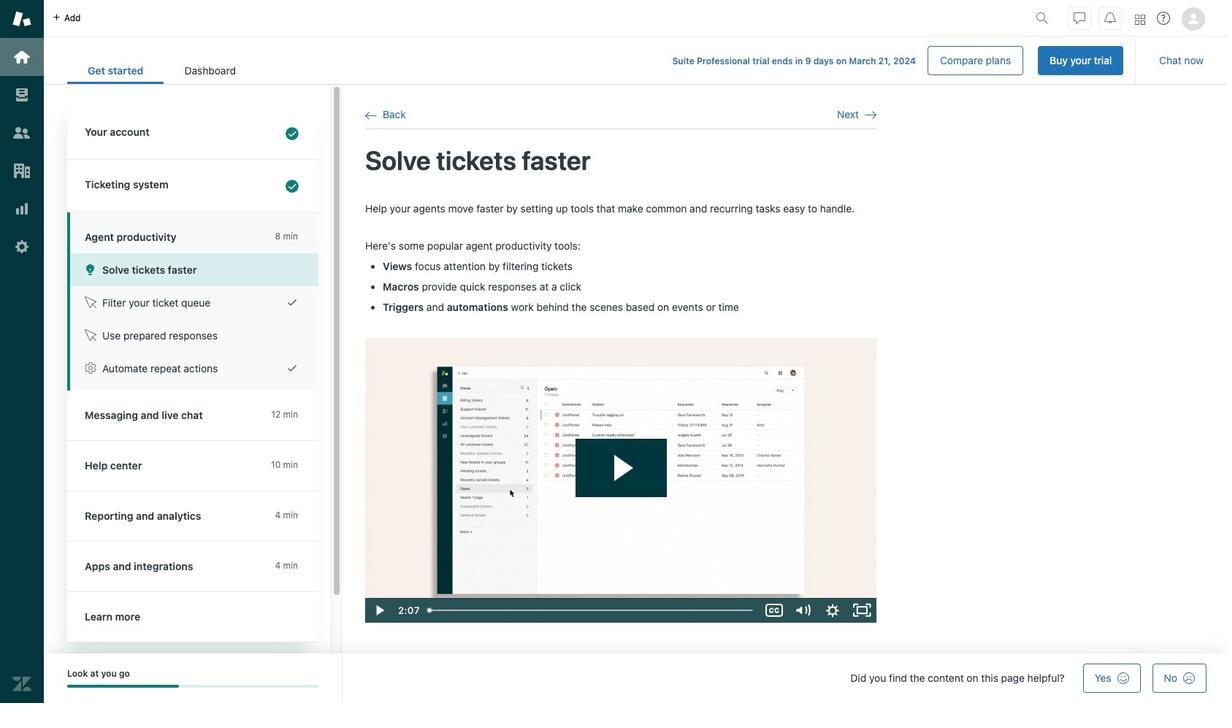 Task type: locate. For each thing, give the bounding box(es) containing it.
video element
[[365, 338, 877, 623]]

get help image
[[1157, 12, 1170, 25]]

video thumbnail image
[[365, 338, 877, 623], [365, 338, 877, 623]]

zendesk support image
[[12, 9, 31, 28]]

heading
[[67, 107, 319, 160]]

zendesk image
[[12, 675, 31, 694]]

customers image
[[12, 123, 31, 142]]

main element
[[0, 0, 44, 704]]

reporting image
[[12, 199, 31, 218]]

tab list
[[67, 57, 256, 84]]

tab
[[164, 57, 256, 84]]

footer
[[44, 654, 1227, 704]]

zendesk products image
[[1135, 14, 1145, 24]]

region
[[365, 201, 877, 623]]

get started image
[[12, 47, 31, 66]]

button displays agent's chat status as invisible. image
[[1074, 12, 1086, 24]]

admin image
[[12, 237, 31, 256]]



Task type: vqa. For each thing, say whether or not it's contained in the screenshot.
the Get Started image
yes



Task type: describe. For each thing, give the bounding box(es) containing it.
organizations image
[[12, 161, 31, 180]]

progress bar image
[[67, 686, 179, 688]]

progress-bar progress bar
[[67, 686, 319, 688]]

views image
[[12, 85, 31, 104]]

notifications image
[[1105, 12, 1116, 24]]

March 21, 2024 text field
[[849, 56, 916, 66]]

content-title region
[[365, 144, 877, 178]]



